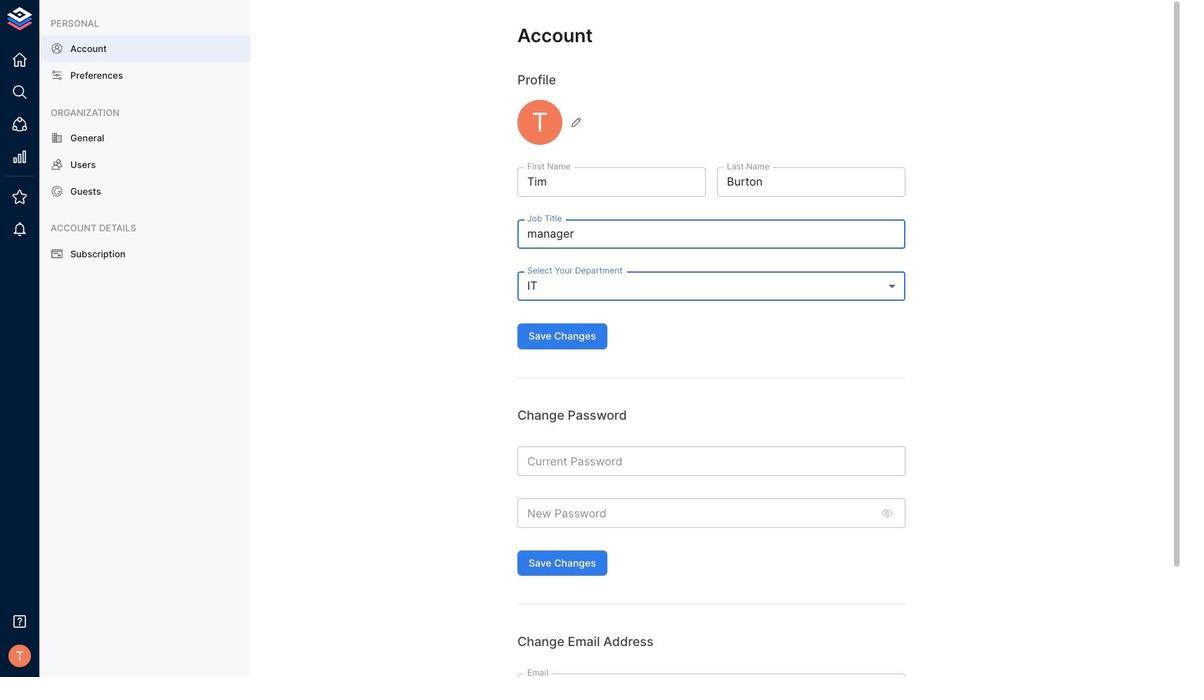 Task type: locate. For each thing, give the bounding box(es) containing it.
you@example.com text field
[[518, 674, 906, 678]]

CEO text field
[[518, 220, 906, 249]]

  field
[[518, 272, 906, 301]]

Password password field
[[518, 447, 906, 476], [518, 499, 874, 528]]

0 vertical spatial password password field
[[518, 447, 906, 476]]

1 vertical spatial password password field
[[518, 499, 874, 528]]



Task type: describe. For each thing, give the bounding box(es) containing it.
2 password password field from the top
[[518, 499, 874, 528]]

Doe text field
[[718, 168, 906, 197]]

John text field
[[518, 168, 706, 197]]

1 password password field from the top
[[518, 447, 906, 476]]



Task type: vqa. For each thing, say whether or not it's contained in the screenshot.
Delete inside button
no



